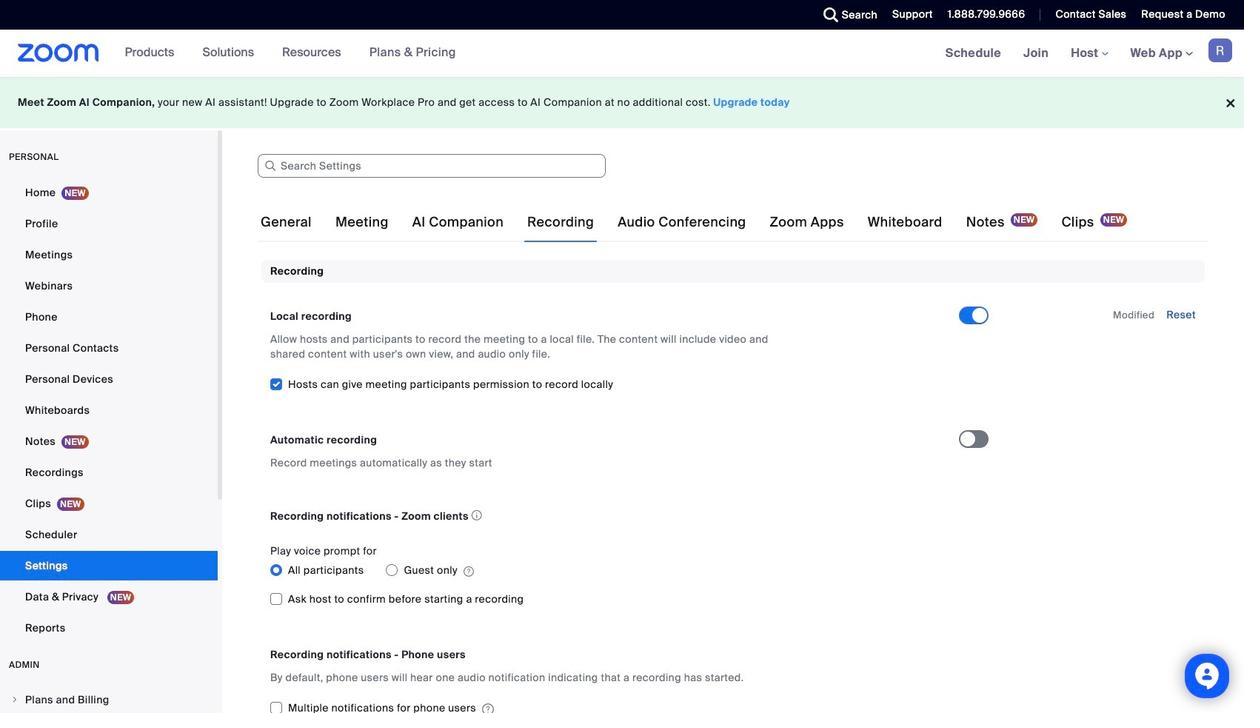 Task type: describe. For each thing, give the bounding box(es) containing it.
product information navigation
[[114, 30, 467, 77]]

personal menu menu
[[0, 178, 218, 644]]

learn more about guest only image
[[464, 565, 474, 579]]

right image
[[10, 695, 19, 704]]

meetings navigation
[[934, 30, 1244, 78]]

option group inside recording element
[[270, 559, 959, 582]]



Task type: locate. For each thing, give the bounding box(es) containing it.
tabs of my account settings page tab list
[[258, 201, 1130, 243]]

Search Settings text field
[[258, 154, 606, 178]]

footer
[[0, 77, 1244, 128]]

application
[[270, 506, 946, 526]]

menu item
[[0, 686, 218, 713]]

info outline image
[[472, 506, 482, 525]]

zoom logo image
[[18, 44, 99, 62]]

learn more about multiple notifications for phone users image
[[482, 703, 494, 713]]

option group
[[270, 559, 959, 582]]

banner
[[0, 30, 1244, 78]]

recording element
[[261, 260, 1205, 713]]

application inside recording element
[[270, 506, 946, 526]]

profile picture image
[[1209, 39, 1232, 62]]



Task type: vqa. For each thing, say whether or not it's contained in the screenshot.
Admin Menu menu
no



